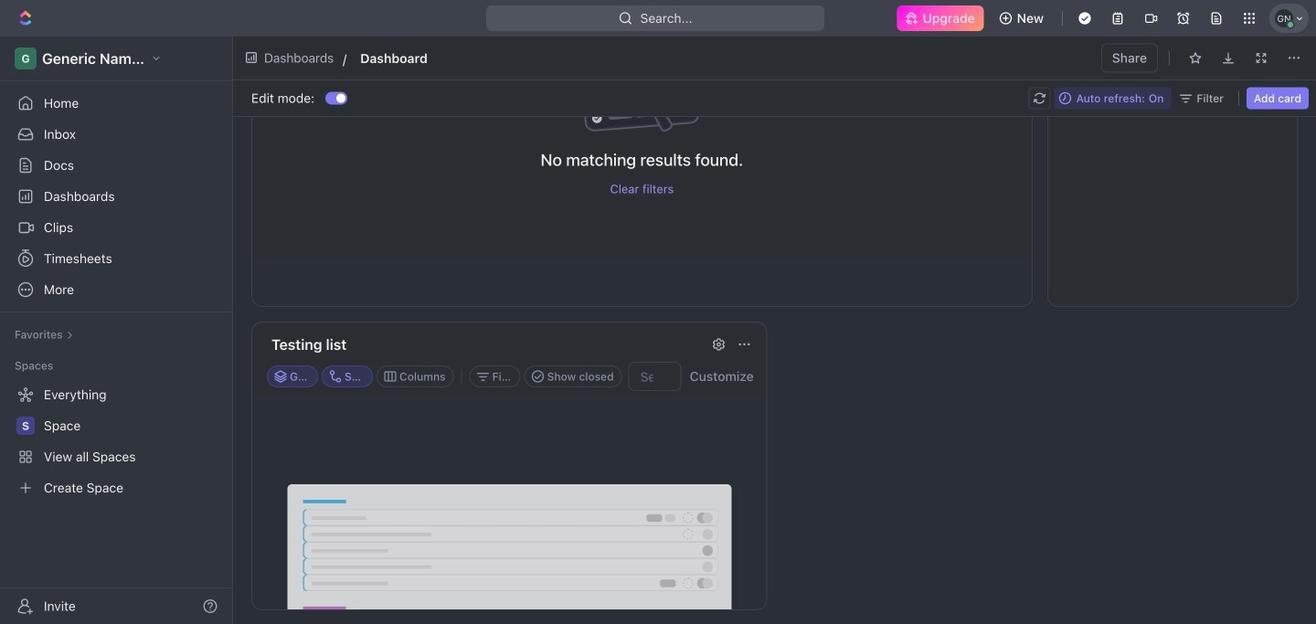 Task type: vqa. For each thing, say whether or not it's contained in the screenshot.
'Space, ,' element
yes



Task type: locate. For each thing, give the bounding box(es) containing it.
tree
[[7, 380, 225, 503]]

None text field
[[360, 47, 656, 69]]

generic name's workspace, , element
[[15, 48, 37, 69]]



Task type: describe. For each thing, give the bounding box(es) containing it.
Search tasks... text field
[[630, 363, 681, 390]]

tree inside the sidebar navigation
[[7, 380, 225, 503]]

space, , element
[[16, 417, 35, 435]]

sidebar navigation
[[0, 37, 237, 624]]



